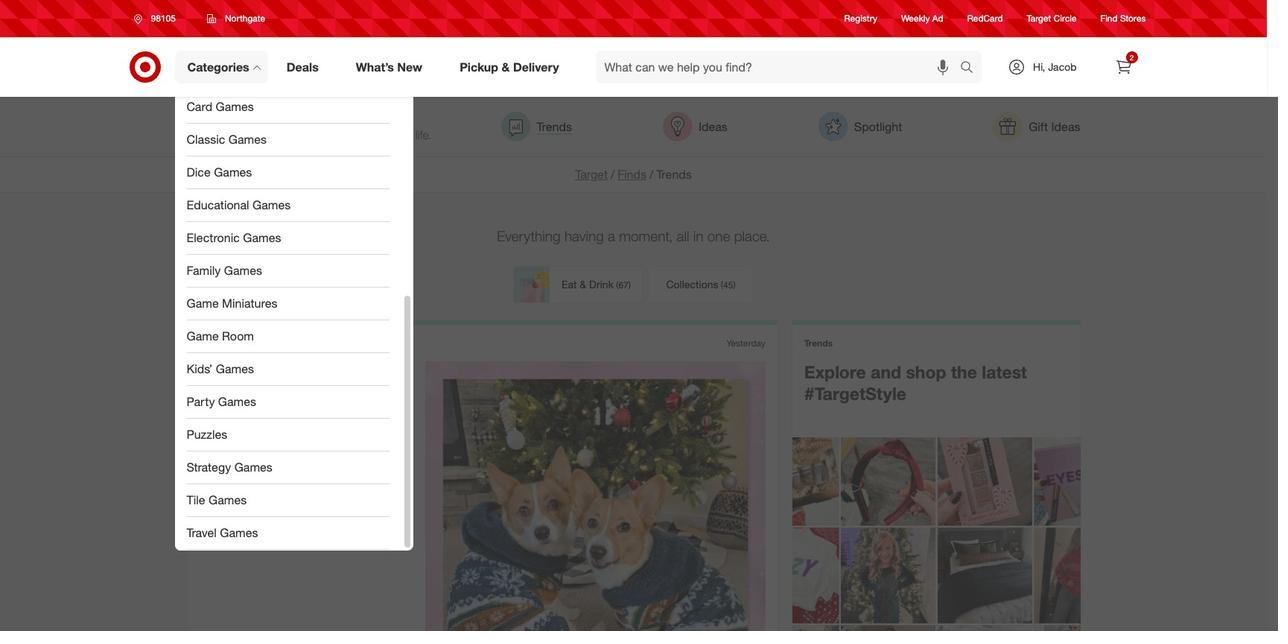Task type: locate. For each thing, give the bounding box(es) containing it.
games down educational games
[[243, 230, 281, 245]]

0 horizontal spatial and
[[349, 127, 368, 142]]

family games link
[[175, 254, 401, 287]]

games for tile games
[[209, 492, 247, 507]]

target
[[1027, 13, 1052, 24], [575, 167, 608, 182]]

trends up explore
[[805, 338, 833, 349]]

0 horizontal spatial /
[[611, 167, 615, 182]]

games for educational games
[[253, 197, 291, 212]]

moment,
[[619, 227, 673, 244]]

games down room on the left of page
[[216, 361, 254, 376]]

games up pets.
[[234, 459, 273, 474]]

1 horizontal spatial &
[[580, 278, 587, 291]]

1 vertical spatial and
[[871, 361, 902, 382]]

2 ) from the left
[[733, 279, 736, 291]]

target link
[[575, 167, 608, 182]]

1 vertical spatial to
[[305, 455, 315, 470]]

the inside the explore and shop the latest #targetstyle
[[951, 361, 978, 382]]

electronic games
[[187, 230, 281, 245]]

/ right finds link at the top
[[650, 167, 654, 182]]

love
[[312, 388, 353, 415]]

0 vertical spatial latest
[[378, 110, 406, 125]]

to inside bringing the latest trends and ideas to life.
[[402, 127, 412, 142]]

dice games link
[[175, 156, 401, 189]]

1 ideas from the left
[[699, 119, 728, 134]]

the inside everyone loves when pets love the holidays too!
[[359, 388, 392, 415]]

weekly ad link
[[902, 12, 944, 25]]

1 vertical spatial game
[[187, 328, 219, 343]]

latest inside bringing the latest trends and ideas to life.
[[378, 110, 406, 125]]

games right the travel
[[220, 525, 258, 540]]

target for target circle
[[1027, 13, 1052, 24]]

)
[[629, 279, 631, 291], [733, 279, 736, 291]]

place.
[[734, 227, 770, 244]]

1 horizontal spatial and
[[871, 361, 902, 382]]

0 horizontal spatial target
[[575, 167, 608, 182]]

family
[[187, 263, 221, 278]]

and up '#targetstyle'
[[871, 361, 902, 382]]

games for strategy games
[[234, 459, 273, 474]]

0 horizontal spatial to
[[305, 455, 315, 470]]

get
[[385, 455, 402, 470]]

0 vertical spatial &
[[502, 59, 510, 74]]

games down dice games link
[[253, 197, 291, 212]]

1 vertical spatial target
[[575, 167, 608, 182]]

) right collections at the right top of page
[[733, 279, 736, 291]]

game room link
[[175, 320, 401, 353]]

travel games
[[187, 525, 258, 540]]

yesterday
[[727, 338, 766, 349]]

educational
[[187, 197, 249, 212]]

with
[[320, 472, 342, 487]]

bringing
[[313, 110, 356, 125]]

& for eat
[[580, 278, 587, 291]]

) inside collections ( 45 )
[[733, 279, 736, 291]]

categories
[[187, 59, 249, 74]]

everyone loves when pets love the holidays too! image
[[425, 361, 766, 631]]

( right collections at the right top of page
[[721, 279, 724, 291]]

target for target / finds / trends
[[575, 167, 608, 182]]

adorable
[[199, 489, 245, 504]]

1 ) from the left
[[629, 279, 631, 291]]

games for kids' games
[[216, 361, 254, 376]]

1 game from the top
[[187, 295, 219, 310]]

1 / from the left
[[611, 167, 615, 182]]

/
[[611, 167, 615, 182], [650, 167, 654, 182]]

) right drink at the left of page
[[629, 279, 631, 291]]

0 horizontal spatial latest
[[378, 110, 406, 125]]

electronic
[[187, 230, 240, 245]]

1 horizontal spatial latest
[[982, 361, 1027, 382]]

dice
[[187, 164, 211, 179]]

loves
[[300, 361, 353, 388]]

card
[[187, 99, 212, 114]]

games right the classic
[[229, 132, 267, 146]]

everyone
[[199, 361, 294, 388]]

kids'
[[187, 361, 213, 376]]

ideas
[[372, 127, 399, 142]]

1 horizontal spatial to
[[402, 127, 412, 142]]

classic games link
[[175, 123, 401, 156]]

electronic games link
[[175, 222, 401, 254]]

2 / from the left
[[650, 167, 654, 182]]

the right love
[[359, 388, 392, 415]]

target left finds
[[575, 167, 608, 182]]

target circle
[[1027, 13, 1077, 24]]

to right 'fits
[[305, 455, 315, 470]]

games for travel games
[[220, 525, 258, 540]]

everything
[[497, 227, 561, 244]]

educational games
[[187, 197, 291, 212]]

1 horizontal spatial target
[[1027, 13, 1052, 24]]

classic
[[187, 132, 225, 146]]

for
[[232, 472, 246, 487]]

miniatures
[[222, 295, 278, 310]]

1 horizontal spatial /
[[650, 167, 654, 182]]

/ left finds
[[611, 167, 615, 182]]

target finds image
[[187, 112, 298, 142]]

1 vertical spatial &
[[580, 278, 587, 291]]

&
[[502, 59, 510, 74], [580, 278, 587, 291]]

to left life.
[[402, 127, 412, 142]]

1 ( from the left
[[616, 279, 619, 291]]

game down family
[[187, 295, 219, 310]]

1 vertical spatial the
[[951, 361, 978, 382]]

latest
[[378, 110, 406, 125], [982, 361, 1027, 382]]

all
[[677, 227, 690, 244]]

2 vertical spatial the
[[359, 388, 392, 415]]

& right pickup
[[502, 59, 510, 74]]

games up holidays
[[218, 394, 256, 409]]

2 ideas from the left
[[1052, 119, 1081, 134]]

and left ideas
[[349, 127, 368, 142]]

what's
[[356, 59, 394, 74]]

northgate button
[[197, 5, 275, 32]]

travel
[[187, 525, 217, 540]]

find stores link
[[1101, 12, 1146, 25]]

games down for
[[209, 492, 247, 507]]

the right shop
[[951, 361, 978, 382]]

room
[[222, 328, 254, 343]]

collage of people showing off their #targetstyle image
[[793, 438, 1081, 631]]

games up classic games
[[216, 99, 254, 114]]

( right drink at the left of page
[[616, 279, 619, 291]]

and inside the explore and shop the latest #targetstyle
[[871, 361, 902, 382]]

trends
[[537, 119, 572, 134], [657, 167, 692, 182], [199, 338, 227, 349], [805, 338, 833, 349]]

67
[[619, 279, 629, 291]]

0 vertical spatial the
[[359, 110, 375, 125]]

0 vertical spatial and
[[349, 127, 368, 142]]

pickup & delivery
[[460, 59, 559, 74]]

collections
[[666, 278, 719, 291]]

collections ( 45 )
[[666, 278, 736, 291]]

& right eat
[[580, 278, 587, 291]]

( inside collections ( 45 )
[[721, 279, 724, 291]]

latest inside the explore and shop the latest #targetstyle
[[982, 361, 1027, 382]]

games for classic games
[[229, 132, 267, 146]]

0 horizontal spatial &
[[502, 59, 510, 74]]

party
[[187, 394, 215, 409]]

educational games link
[[175, 189, 401, 222]]

games up educational games
[[214, 164, 252, 179]]

redcard
[[968, 13, 1003, 24]]

0 vertical spatial to
[[402, 127, 412, 142]]

1 vertical spatial latest
[[982, 361, 1027, 382]]

games
[[216, 99, 254, 114], [229, 132, 267, 146], [214, 164, 252, 179], [253, 197, 291, 212], [243, 230, 281, 245], [224, 263, 262, 278], [216, 361, 254, 376], [218, 394, 256, 409], [234, 459, 273, 474], [209, 492, 247, 507], [220, 525, 258, 540]]

(
[[616, 279, 619, 291], [721, 279, 724, 291]]

1 horizontal spatial )
[[733, 279, 736, 291]]

game miniatures link
[[175, 287, 401, 320]]

( inside eat & drink ( 67 )
[[616, 279, 619, 291]]

the
[[359, 110, 375, 125], [951, 361, 978, 382], [359, 388, 392, 415]]

trends down delivery
[[537, 119, 572, 134]]

delivery
[[513, 59, 559, 74]]

ad
[[933, 13, 944, 24]]

2 ( from the left
[[721, 279, 724, 291]]

redcard link
[[968, 12, 1003, 25]]

0 vertical spatial game
[[187, 295, 219, 310]]

1 horizontal spatial ideas
[[1052, 119, 1081, 134]]

new
[[397, 59, 423, 74]]

game up kids'
[[187, 328, 219, 343]]

0 horizontal spatial )
[[629, 279, 631, 291]]

trends right finds link at the top
[[657, 167, 692, 182]]

registry
[[845, 13, 878, 24]]

1 horizontal spatial (
[[721, 279, 724, 291]]

games up the miniatures
[[224, 263, 262, 278]]

target left 'circle' on the top right of page
[[1027, 13, 1052, 24]]

0 vertical spatial target
[[1027, 13, 1052, 24]]

0 horizontal spatial ideas
[[699, 119, 728, 134]]

the up ideas
[[359, 110, 375, 125]]

2 game from the top
[[187, 328, 219, 343]]

0 horizontal spatial (
[[616, 279, 619, 291]]

categories link
[[175, 51, 268, 83]]

jacob
[[1049, 60, 1077, 73]]



Task type: vqa. For each thing, say whether or not it's contained in the screenshot.
available to the left
no



Task type: describe. For each thing, give the bounding box(es) containing it.
card games
[[187, 99, 254, 114]]

2 link
[[1108, 51, 1140, 83]]

games for party games
[[218, 394, 256, 409]]

strategy
[[187, 459, 231, 474]]

tile games link
[[175, 484, 401, 517]]

target / finds / trends
[[575, 167, 692, 182]]

search
[[954, 61, 990, 76]]

What can we help you find? suggestions appear below search field
[[596, 51, 964, 83]]

to inside from matching 'fits to festive toys, get ready for major smiles with these adorable pets.
[[305, 455, 315, 470]]

find
[[1101, 13, 1118, 24]]

classic games
[[187, 132, 267, 146]]

party games link
[[175, 386, 401, 418]]

gift
[[1029, 119, 1048, 134]]

search button
[[954, 51, 990, 86]]

finds link
[[618, 167, 647, 182]]

pickup & delivery link
[[447, 51, 578, 83]]

pickup
[[460, 59, 499, 74]]

games for electronic games
[[243, 230, 281, 245]]

from
[[199, 455, 226, 470]]

having
[[565, 227, 604, 244]]

tile
[[187, 492, 205, 507]]

spotlight
[[854, 119, 902, 134]]

from matching 'fits to festive toys, get ready for major smiles with these adorable pets.
[[199, 455, 402, 504]]

smiles
[[283, 472, 317, 487]]

kids' games
[[187, 361, 254, 376]]

family games
[[187, 263, 262, 278]]

everything having a moment, all in one place.
[[497, 227, 770, 244]]

and inside bringing the latest trends and ideas to life.
[[349, 127, 368, 142]]

find stores
[[1101, 13, 1146, 24]]

stores
[[1121, 13, 1146, 24]]

puzzles
[[187, 427, 227, 442]]

'fits
[[282, 455, 301, 470]]

98105 button
[[124, 5, 191, 32]]

explore
[[805, 361, 866, 382]]

party games
[[187, 394, 256, 409]]

2
[[1130, 53, 1134, 62]]

pets
[[260, 388, 306, 415]]

spotlight link
[[819, 112, 902, 142]]

weekly ad
[[902, 13, 944, 24]]

ideas link
[[663, 112, 728, 142]]

travel games link
[[175, 517, 401, 550]]

circle
[[1054, 13, 1077, 24]]

strategy games
[[187, 459, 273, 474]]

games for family games
[[224, 263, 262, 278]]

game for game room
[[187, 328, 219, 343]]

eat
[[562, 278, 577, 291]]

gift ideas
[[1029, 119, 1081, 134]]

holidays
[[199, 415, 284, 442]]

a
[[608, 227, 615, 244]]

game room
[[187, 328, 254, 343]]

45
[[724, 279, 733, 291]]

ready
[[199, 472, 228, 487]]

finds
[[618, 167, 647, 182]]

when
[[199, 388, 254, 415]]

these
[[345, 472, 375, 487]]

kids' games link
[[175, 353, 401, 386]]

tile games
[[187, 492, 247, 507]]

bringing the latest trends and ideas to life.
[[313, 110, 432, 142]]

) inside eat & drink ( 67 )
[[629, 279, 631, 291]]

matching
[[229, 455, 279, 470]]

game for game miniatures
[[187, 295, 219, 310]]

explore and shop the latest #targetstyle
[[805, 361, 1027, 404]]

deals
[[287, 59, 319, 74]]

#targetstyle
[[805, 383, 907, 404]]

& for pickup
[[502, 59, 510, 74]]

drink
[[589, 278, 614, 291]]

major
[[249, 472, 279, 487]]

trends link
[[501, 112, 572, 142]]

festive
[[318, 455, 353, 470]]

puzzles link
[[175, 418, 401, 451]]

strategy games link
[[175, 451, 401, 484]]

weekly
[[902, 13, 930, 24]]

one
[[708, 227, 731, 244]]

98105
[[151, 13, 176, 24]]

shop
[[906, 361, 947, 382]]

game miniatures
[[187, 295, 278, 310]]

the inside bringing the latest trends and ideas to life.
[[359, 110, 375, 125]]

card games link
[[175, 91, 401, 123]]

target circle link
[[1027, 12, 1077, 25]]

games for dice games
[[214, 164, 252, 179]]

what's new link
[[343, 51, 441, 83]]

what's new
[[356, 59, 423, 74]]

trends up kids' games
[[199, 338, 227, 349]]

deals link
[[274, 51, 337, 83]]

too!
[[290, 415, 330, 442]]

toys,
[[356, 455, 381, 470]]

eat & drink ( 67 )
[[562, 278, 631, 291]]

hi,
[[1033, 60, 1046, 73]]

games for card games
[[216, 99, 254, 114]]



